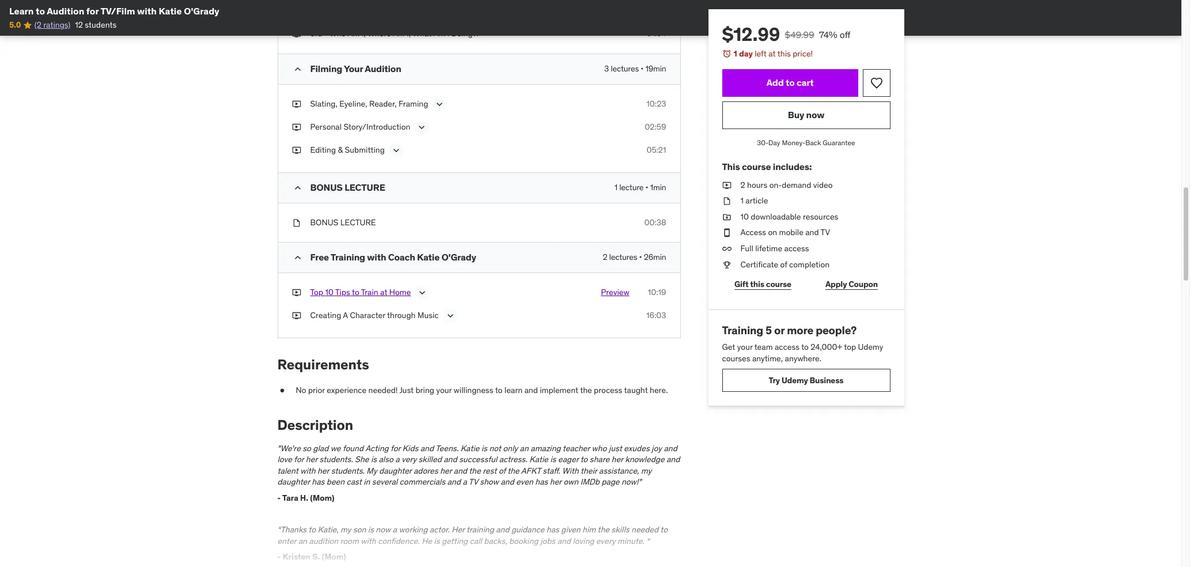 Task type: locate. For each thing, give the bounding box(es) containing it.
for up also
[[391, 443, 401, 453]]

bring
[[416, 385, 435, 396]]

0 horizontal spatial training
[[331, 252, 365, 263]]

2 vertical spatial -
[[278, 552, 281, 562]]

now inside "thanks to katie, my son is now a working actor. her training and guidance has given him the skills needed to enter an audition room with confidence. he is getting call backs, booking jobs and loving every minute. " - kristen s. (mom)
[[376, 525, 391, 535]]

0 horizontal spatial of
[[499, 466, 506, 476]]

2 bonus lecture from the top
[[310, 217, 376, 228]]

ratings)
[[43, 20, 71, 30]]

1 lecture • 1min
[[615, 182, 667, 192]]

top 10 tips to train at home
[[310, 287, 411, 298]]

small image
[[292, 182, 303, 194]]

0 vertical spatial your
[[738, 342, 753, 352]]

an inside "thanks to katie, my son is now a working actor. her training and guidance has given him the skills needed to enter an audition room with confidence. he is getting call backs, booking jobs and loving every minute. " - kristen s. (mom)
[[298, 536, 307, 546]]

2
[[741, 180, 746, 190], [603, 252, 608, 263]]

training inside training 5 or more people? get your team access to 24,000+ top udemy courses anytime, anywhere.
[[722, 323, 764, 337]]

no
[[296, 385, 306, 396]]

to left katie,
[[309, 525, 316, 535]]

your right bring
[[437, 385, 452, 396]]

• left 1min
[[646, 182, 649, 192]]

0 horizontal spatial daughter
[[278, 477, 310, 487]]

teens.
[[436, 443, 459, 453]]

xsmall image
[[292, 98, 301, 110], [292, 145, 301, 156], [722, 195, 732, 207], [722, 211, 732, 223], [722, 259, 732, 270], [292, 310, 301, 322]]

xsmall image left top
[[292, 287, 301, 299]]

skills
[[612, 525, 630, 535]]

so
[[303, 443, 311, 453]]

day
[[739, 48, 753, 59]]

show lecture description image for with
[[445, 310, 456, 322]]

audition up "ratings)"
[[47, 5, 84, 17]]

free training with coach katie o'grady
[[310, 252, 476, 263]]

found
[[343, 443, 364, 453]]

has up jobs
[[547, 525, 559, 535]]

audition
[[47, 5, 84, 17], [365, 63, 402, 74]]

tv left show
[[469, 477, 478, 487]]

access down or
[[775, 342, 800, 352]]

0 vertical spatial now
[[807, 109, 825, 120]]

s.
[[312, 552, 320, 562]]

access inside training 5 or more people? get your team access to 24,000+ top udemy courses anytime, anywhere.
[[775, 342, 800, 352]]

0 horizontal spatial 10
[[325, 287, 334, 298]]

1 am from the left
[[348, 28, 360, 39]]

every
[[596, 536, 616, 546]]

imdb
[[581, 477, 600, 487]]

0 vertical spatial bonus
[[310, 181, 343, 193]]

2 horizontal spatial am
[[434, 28, 446, 39]]

filming
[[310, 63, 342, 74]]

is right he
[[434, 536, 440, 546]]

anytime,
[[753, 353, 783, 363]]

audition right your
[[365, 63, 402, 74]]

• for audition
[[641, 63, 644, 74]]

10 right top
[[325, 287, 334, 298]]

1 horizontal spatial for
[[294, 454, 304, 465]]

1 vertical spatial (mom)
[[322, 552, 346, 562]]

0 vertical spatial for
[[86, 5, 99, 17]]

on
[[769, 227, 778, 238]]

xsmall image left no
[[278, 385, 287, 396]]

her down staff.
[[550, 477, 562, 487]]

3 am from the left
[[434, 28, 446, 39]]

lecture
[[620, 182, 644, 192]]

0 vertical spatial (mom)
[[310, 493, 335, 503]]

access on mobile and tv
[[741, 227, 831, 238]]

her down so
[[306, 454, 318, 465]]

0 vertical spatial udemy
[[858, 342, 884, 352]]

$12.99
[[722, 22, 781, 46]]

2 up 'preview'
[[603, 252, 608, 263]]

to up anywhere.
[[802, 342, 809, 352]]

needed!
[[369, 385, 398, 396]]

also
[[379, 454, 394, 465]]

get
[[722, 342, 736, 352]]

full lifetime access
[[741, 243, 810, 254]]

i, left where
[[362, 28, 366, 39]]

lectures left 26min
[[610, 252, 638, 263]]

1 vertical spatial bonus lecture
[[310, 217, 376, 228]]

bonus lecture down editing & submitting
[[310, 181, 385, 193]]

1 vertical spatial o'grady
[[442, 252, 476, 263]]

0 vertical spatial at
[[769, 48, 776, 59]]

has left been
[[312, 477, 325, 487]]

1 horizontal spatial 1
[[734, 48, 738, 59]]

him
[[583, 525, 596, 535]]

0 horizontal spatial my
[[341, 525, 351, 535]]

(mom)
[[310, 493, 335, 503], [322, 552, 346, 562]]

0 vertical spatial o'grady
[[184, 5, 219, 17]]

0 vertical spatial show lecture description image
[[416, 122, 428, 133]]

2 lectures • 26min
[[603, 252, 667, 263]]

1 vertical spatial an
[[298, 536, 307, 546]]

tv inside "we're so glad we found acting for kids and teens. katie is not only an amazing teacher who just exudes joy and love for her students. she is also a very skilled and successful actress. katie is eager to share her knowledge and talent with her students. my daughter adores her and the rest of the afkt staff. with their assistance, my daughter has been cast in several commercials and a tv show and even has her own imdb page now!" - tara h. (mom)
[[469, 477, 478, 487]]

creating
[[310, 310, 341, 321]]

day
[[769, 138, 781, 147]]

katie right coach
[[417, 252, 440, 263]]

editing & submitting
[[310, 145, 385, 155]]

1 horizontal spatial training
[[722, 323, 764, 337]]

1 vertical spatial a
[[463, 477, 467, 487]]

to inside "we're so glad we found acting for kids and teens. katie is not only an amazing teacher who just exudes joy and love for her students. she is also a very skilled and successful actress. katie is eager to share her knowledge and talent with her students. my daughter adores her and the rest of the afkt staff. with their assistance, my daughter has been cast in several commercials and a tv show and even has her own imdb page now!" - tara h. (mom)
[[581, 454, 588, 465]]

1 vertical spatial 1
[[615, 182, 618, 192]]

1 horizontal spatial now
[[807, 109, 825, 120]]

10 up access
[[741, 211, 749, 222]]

(mom) right the s.
[[322, 552, 346, 562]]

an down "thanks
[[298, 536, 307, 546]]

this right the gift
[[751, 279, 765, 289]]

1 i, from the left
[[362, 28, 366, 39]]

0 vertical spatial show lecture description image
[[434, 98, 446, 110]]

1 horizontal spatial show lecture description image
[[434, 98, 446, 110]]

0 vertical spatial 1
[[734, 48, 738, 59]]

1 vertical spatial students.
[[331, 466, 365, 476]]

add
[[767, 77, 784, 88]]

show lecture description image down story/introduction
[[391, 145, 402, 156]]

course
[[742, 161, 771, 173], [766, 279, 792, 289]]

students. down we
[[320, 454, 353, 465]]

full
[[741, 243, 754, 254]]

very
[[402, 454, 417, 465]]

a left show
[[463, 477, 467, 487]]

small image left filming
[[292, 63, 303, 75]]

course inside "link"
[[766, 279, 792, 289]]

(mom) inside "thanks to katie, my son is now a working actor. her training and guidance has given him the skills needed to enter an audition room with confidence. he is getting call backs, booking jobs and loving every minute. " - kristen s. (mom)
[[322, 552, 346, 562]]

training
[[331, 252, 365, 263], [722, 323, 764, 337]]

3
[[605, 63, 609, 74]]

1 vertical spatial udemy
[[782, 375, 808, 385]]

1 bonus from the top
[[310, 181, 343, 193]]

glad
[[313, 443, 329, 453]]

1 vertical spatial show lecture description image
[[391, 145, 402, 156]]

02:59
[[645, 122, 667, 132]]

0 horizontal spatial at
[[380, 287, 388, 298]]

this left price! on the right top of the page
[[778, 48, 791, 59]]

certificate
[[741, 259, 779, 269]]

bonus lecture for 00:38
[[310, 217, 376, 228]]

1 vertical spatial my
[[341, 525, 351, 535]]

• left 19min
[[641, 63, 644, 74]]

with right tv/film
[[137, 5, 157, 17]]

of down 'full lifetime access' at the right of page
[[781, 259, 788, 269]]

1 horizontal spatial audition
[[365, 63, 402, 74]]

my down 'knowledge'
[[641, 466, 652, 476]]

your for more
[[738, 342, 753, 352]]

show lecture description image down framing
[[416, 122, 428, 133]]

1 vertical spatial training
[[722, 323, 764, 337]]

the down actress. on the bottom left
[[508, 466, 520, 476]]

just
[[400, 385, 414, 396]]

0 horizontal spatial i,
[[362, 28, 366, 39]]

this inside "link"
[[751, 279, 765, 289]]

0 horizontal spatial 1
[[615, 182, 618, 192]]

1 horizontal spatial o'grady
[[442, 252, 476, 263]]

show lecture description image for with
[[417, 287, 429, 299]]

1 vertical spatial of
[[499, 466, 506, 476]]

1 vertical spatial -
[[278, 493, 281, 503]]

joy
[[652, 443, 662, 453]]

small image left free
[[292, 252, 303, 264]]

1 vertical spatial access
[[775, 342, 800, 352]]

1 horizontal spatial your
[[738, 342, 753, 352]]

0 horizontal spatial now
[[376, 525, 391, 535]]

top
[[310, 287, 323, 298]]

tv down the resources
[[821, 227, 831, 238]]

0 horizontal spatial am
[[348, 28, 360, 39]]

1 bonus lecture from the top
[[310, 181, 385, 193]]

1 vertical spatial small image
[[292, 252, 303, 264]]

at right "left"
[[769, 48, 776, 59]]

1 horizontal spatial am
[[393, 28, 405, 39]]

for up the 12 students
[[86, 5, 99, 17]]

0 vertical spatial this
[[778, 48, 791, 59]]

show lecture description image
[[434, 98, 446, 110], [417, 287, 429, 299]]

tv
[[821, 227, 831, 238], [469, 477, 478, 487]]

1 right alarm image
[[734, 48, 738, 59]]

own
[[564, 477, 579, 487]]

to right tips
[[352, 287, 360, 298]]

1 horizontal spatial this
[[778, 48, 791, 59]]

submitting
[[345, 145, 385, 155]]

1 small image from the top
[[292, 63, 303, 75]]

now up confidence.
[[376, 525, 391, 535]]

1 horizontal spatial at
[[769, 48, 776, 59]]

0 vertical spatial of
[[781, 259, 788, 269]]

of inside "we're so glad we found acting for kids and teens. katie is not only an amazing teacher who just exudes joy and love for her students. she is also a very skilled and successful actress. katie is eager to share her knowledge and talent with her students. my daughter adores her and the rest of the afkt staff. with their assistance, my daughter has been cast in several commercials and a tv show and even has her own imdb page now!" - tara h. (mom)
[[499, 466, 506, 476]]

students. up the cast at bottom left
[[331, 466, 365, 476]]

her
[[306, 454, 318, 465], [612, 454, 624, 465], [318, 466, 329, 476], [440, 466, 452, 476], [550, 477, 562, 487]]

is up staff.
[[551, 454, 556, 465]]

lectures for filming your audition
[[611, 63, 639, 74]]

lecture for 1 lecture
[[345, 181, 385, 193]]

1 vertical spatial daughter
[[278, 477, 310, 487]]

experience
[[327, 385, 367, 396]]

for down so
[[294, 454, 304, 465]]

working
[[399, 525, 428, 535]]

alarm image
[[722, 49, 732, 58]]

of right rest
[[499, 466, 506, 476]]

an right only
[[520, 443, 529, 453]]

has inside "thanks to katie, my son is now a working actor. her training and guidance has given him the skills needed to enter an audition room with confidence. he is getting call backs, booking jobs and loving every minute. " - kristen s. (mom)
[[547, 525, 559, 535]]

your inside training 5 or more people? get your team access to 24,000+ top udemy courses anytime, anywhere.
[[738, 342, 753, 352]]

30-day money-back guarantee
[[758, 138, 856, 147]]

udemy right try at the bottom of the page
[[782, 375, 808, 385]]

xsmall image
[[292, 28, 301, 40], [292, 122, 301, 133], [722, 180, 732, 191], [292, 217, 301, 229], [722, 227, 732, 239], [722, 243, 732, 254], [292, 287, 301, 299], [278, 385, 287, 396]]

afkt
[[521, 466, 541, 476]]

show lecture description image
[[416, 122, 428, 133], [391, 145, 402, 156], [445, 310, 456, 322]]

- left tara
[[278, 493, 281, 503]]

1 horizontal spatial show lecture description image
[[416, 122, 428, 133]]

small image
[[292, 63, 303, 75], [292, 252, 303, 264]]

0 vertical spatial •
[[641, 63, 644, 74]]

am right where
[[393, 28, 405, 39]]

0 horizontal spatial tv
[[469, 477, 478, 487]]

bonus right small icon
[[310, 181, 343, 193]]

0 vertical spatial lectures
[[611, 63, 639, 74]]

0 horizontal spatial this
[[751, 279, 765, 289]]

eager
[[558, 454, 579, 465]]

to up '(2'
[[36, 5, 45, 17]]

kids
[[403, 443, 419, 453]]

implement
[[540, 385, 579, 396]]

add to wishlist image
[[870, 76, 884, 90]]

0 vertical spatial my
[[641, 466, 652, 476]]

12
[[75, 20, 83, 30]]

1 vertical spatial tv
[[469, 477, 478, 487]]

includes:
[[773, 161, 812, 173]]

add to cart button
[[722, 69, 859, 97]]

training up "get"
[[722, 323, 764, 337]]

2 horizontal spatial show lecture description image
[[445, 310, 456, 322]]

lecture up free training with coach katie o'grady
[[341, 217, 376, 228]]

cart
[[797, 77, 814, 88]]

0 horizontal spatial audition
[[47, 5, 84, 17]]

framing
[[399, 98, 428, 109]]

1 horizontal spatial 2
[[741, 180, 746, 190]]

i, left what
[[407, 28, 411, 39]]

- right 3rd at top
[[325, 28, 328, 39]]

xsmall image left the "personal" on the top
[[292, 122, 301, 133]]

back
[[806, 138, 822, 147]]

enter
[[278, 536, 296, 546]]

buy now button
[[722, 101, 891, 129]]

udemy inside training 5 or more people? get your team access to 24,000+ top udemy courses anytime, anywhere.
[[858, 342, 884, 352]]

actress.
[[499, 454, 528, 465]]

minute.
[[618, 536, 645, 546]]

kristen
[[283, 552, 311, 562]]

has down staff.
[[535, 477, 548, 487]]

bonus lecture
[[310, 181, 385, 193], [310, 217, 376, 228]]

2 bonus from the top
[[310, 217, 339, 228]]

1 vertical spatial this
[[751, 279, 765, 289]]

1 horizontal spatial daughter
[[379, 466, 412, 476]]

what
[[413, 28, 432, 39]]

the up every
[[598, 525, 610, 535]]

course down certificate of completion
[[766, 279, 792, 289]]

to up their
[[581, 454, 588, 465]]

0 vertical spatial access
[[785, 243, 810, 254]]

this
[[778, 48, 791, 59], [751, 279, 765, 289]]

daughter down also
[[379, 466, 412, 476]]

and down given
[[558, 536, 571, 546]]

1 vertical spatial show lecture description image
[[417, 287, 429, 299]]

0 vertical spatial small image
[[292, 63, 303, 75]]

daughter
[[379, 466, 412, 476], [278, 477, 310, 487]]

0 horizontal spatial 2
[[603, 252, 608, 263]]

2 vertical spatial a
[[393, 525, 397, 535]]

my inside "thanks to katie, my son is now a working actor. her training and guidance has given him the skills needed to enter an audition room with confidence. he is getting call backs, booking jobs and loving every minute. " - kristen s. (mom)
[[341, 525, 351, 535]]

1 vertical spatial at
[[380, 287, 388, 298]]

2 vertical spatial show lecture description image
[[445, 310, 456, 322]]

udemy right top
[[858, 342, 884, 352]]

0 vertical spatial bonus lecture
[[310, 181, 385, 193]]

1 left article
[[741, 195, 744, 206]]

at inside "button"
[[380, 287, 388, 298]]

music
[[418, 310, 439, 321]]

lectures for free training with coach katie o'grady
[[610, 252, 638, 263]]

1 horizontal spatial i,
[[407, 28, 411, 39]]

small image for free training with coach katie o'grady
[[292, 252, 303, 264]]

lecture down submitting
[[345, 181, 385, 193]]

1 vertical spatial course
[[766, 279, 792, 289]]

1 horizontal spatial my
[[641, 466, 652, 476]]

my up room
[[341, 525, 351, 535]]

even
[[516, 477, 534, 487]]

1 vertical spatial lecture
[[341, 217, 376, 228]]

0 vertical spatial audition
[[47, 5, 84, 17]]

2 left hours
[[741, 180, 746, 190]]

this course includes:
[[722, 161, 812, 173]]

0 horizontal spatial show lecture description image
[[391, 145, 402, 156]]

a right also
[[396, 454, 400, 465]]

2 small image from the top
[[292, 252, 303, 264]]

- left kristen
[[278, 552, 281, 562]]

10 inside the top 10 tips to train at home "button"
[[325, 287, 334, 298]]

1 vertical spatial your
[[437, 385, 452, 396]]

lectures right 3
[[611, 63, 639, 74]]

1 for 1 day left at this price!
[[734, 48, 738, 59]]

2 for 2 lectures • 26min
[[603, 252, 608, 263]]

• left 26min
[[639, 252, 642, 263]]

1 horizontal spatial udemy
[[858, 342, 884, 352]]

2 horizontal spatial for
[[391, 443, 401, 453]]

0 horizontal spatial udemy
[[782, 375, 808, 385]]

2 vertical spatial •
[[639, 252, 642, 263]]

0 vertical spatial 10
[[741, 211, 749, 222]]

0 vertical spatial lecture
[[345, 181, 385, 193]]

2 am from the left
[[393, 28, 405, 39]]

description
[[278, 416, 353, 434]]

1
[[734, 48, 738, 59], [615, 182, 618, 192], [741, 195, 744, 206]]

0 horizontal spatial your
[[437, 385, 452, 396]]

completion
[[790, 259, 830, 269]]

show lecture description image right home
[[417, 287, 429, 299]]

just
[[609, 443, 622, 453]]

(mom) inside "we're so glad we found acting for kids and teens. katie is not only an amazing teacher who just exudes joy and love for her students. she is also a very skilled and successful actress. katie is eager to share her knowledge and talent with her students. my daughter adores her and the rest of the afkt staff. with their assistance, my daughter has been cast in several commercials and a tv show and even has her own imdb page now!" - tara h. (mom)
[[310, 493, 335, 503]]

show lecture description image right framing
[[434, 98, 446, 110]]

2 vertical spatial 1
[[741, 195, 744, 206]]

1 vertical spatial audition
[[365, 63, 402, 74]]

try
[[769, 375, 780, 385]]

0 horizontal spatial o'grady
[[184, 5, 219, 17]]

am right who
[[348, 28, 360, 39]]

1 horizontal spatial an
[[520, 443, 529, 453]]

to
[[36, 5, 45, 17], [786, 77, 795, 88], [352, 287, 360, 298], [802, 342, 809, 352], [495, 385, 503, 396], [581, 454, 588, 465], [309, 525, 316, 535], [661, 525, 668, 535]]

access down mobile
[[785, 243, 810, 254]]

daughter down talent
[[278, 477, 310, 487]]



Task type: describe. For each thing, give the bounding box(es) containing it.
love
[[278, 454, 292, 465]]

show lecture description image for audition
[[434, 98, 446, 110]]

show
[[480, 477, 499, 487]]

the down successful
[[469, 466, 481, 476]]

0 horizontal spatial for
[[86, 5, 99, 17]]

and right joy
[[664, 443, 678, 453]]

5.0
[[9, 20, 21, 30]]

1 horizontal spatial tv
[[821, 227, 831, 238]]

free
[[310, 252, 329, 263]]

tips
[[335, 287, 350, 298]]

and down successful
[[454, 466, 467, 476]]

"
[[647, 536, 650, 546]]

she
[[355, 454, 369, 465]]

apply
[[826, 279, 847, 289]]

call
[[470, 536, 482, 546]]

audition
[[309, 536, 338, 546]]

xsmall image down small icon
[[292, 217, 301, 229]]

&
[[338, 145, 343, 155]]

lecture for 00:38
[[341, 217, 376, 228]]

adores
[[414, 466, 438, 476]]

and right learn
[[525, 385, 538, 396]]

story/introduction
[[344, 122, 411, 132]]

creating a character through music
[[310, 310, 439, 321]]

2 i, from the left
[[407, 28, 411, 39]]

0 vertical spatial daughter
[[379, 466, 412, 476]]

willingness
[[454, 385, 494, 396]]

prior
[[308, 385, 325, 396]]

udemy inside try udemy business link
[[782, 375, 808, 385]]

my inside "we're so glad we found acting for kids and teens. katie is not only an amazing teacher who just exudes joy and love for her students. she is also a very skilled and successful actress. katie is eager to share her knowledge and talent with her students. my daughter adores her and the rest of the afkt staff. with their assistance, my daughter has been cast in several commercials and a tv show and even has her own imdb page now!" - tara h. (mom)
[[641, 466, 652, 476]]

train
[[361, 287, 379, 298]]

"we're
[[278, 443, 301, 453]]

3 lectures • 19min
[[605, 63, 667, 74]]

1 vertical spatial for
[[391, 443, 401, 453]]

room
[[340, 536, 359, 546]]

xsmall image left 3rd at top
[[292, 28, 301, 40]]

i
[[447, 28, 450, 39]]

is up the my
[[371, 454, 377, 465]]

1 horizontal spatial of
[[781, 259, 788, 269]]

the left process
[[580, 385, 592, 396]]

0 vertical spatial training
[[331, 252, 365, 263]]

slating,
[[310, 98, 338, 109]]

katie right tv/film
[[159, 5, 182, 17]]

and right 'knowledge'
[[667, 454, 680, 465]]

xsmall image left full
[[722, 243, 732, 254]]

0 vertical spatial students.
[[320, 454, 353, 465]]

business
[[810, 375, 844, 385]]

coach
[[388, 252, 415, 263]]

given
[[561, 525, 581, 535]]

gift this course link
[[722, 273, 804, 296]]

2 for 2 hours on-demand video
[[741, 180, 746, 190]]

an inside "we're so glad we found acting for kids and teens. katie is not only an amazing teacher who just exudes joy and love for her students. she is also a very skilled and successful actress. katie is eager to share her knowledge and talent with her students. my daughter adores her and the rest of the afkt staff. with their assistance, my daughter has been cast in several commercials and a tv show and even has her own imdb page now!" - tara h. (mom)
[[520, 443, 529, 453]]

editing
[[310, 145, 336, 155]]

xsmall image left access
[[722, 227, 732, 239]]

to inside "button"
[[352, 287, 360, 298]]

audition for your
[[365, 63, 402, 74]]

downloadable
[[751, 211, 801, 222]]

access
[[741, 227, 767, 238]]

several
[[372, 477, 398, 487]]

team
[[755, 342, 773, 352]]

2 vertical spatial for
[[294, 454, 304, 465]]

• for with
[[639, 252, 642, 263]]

tara
[[282, 493, 299, 503]]

30-
[[758, 138, 769, 147]]

10:23
[[647, 98, 667, 109]]

3rd - who am i, where am i, what am i doing?!
[[310, 28, 479, 39]]

her down skilled
[[440, 466, 452, 476]]

to inside training 5 or more people? get your team access to 24,000+ top udemy courses anytime, anywhere.
[[802, 342, 809, 352]]

been
[[327, 477, 345, 487]]

try udemy business link
[[722, 369, 891, 392]]

a
[[343, 310, 348, 321]]

mobile
[[780, 227, 804, 238]]

$12.99 $49.99 74% off
[[722, 22, 851, 46]]

3rd
[[310, 28, 323, 39]]

h.
[[300, 493, 309, 503]]

bonus lecture for 1 lecture
[[310, 181, 385, 193]]

buy
[[788, 109, 805, 120]]

1 horizontal spatial 10
[[741, 211, 749, 222]]

- inside "we're so glad we found acting for kids and teens. katie is not only an amazing teacher who just exudes joy and love for her students. she is also a very skilled and successful actress. katie is eager to share her knowledge and talent with her students. my daughter adores her and the rest of the afkt staff. with their assistance, my daughter has been cast in several commercials and a tv show and even has her own imdb page now!" - tara h. (mom)
[[278, 493, 281, 503]]

1 article
[[741, 195, 769, 206]]

hours
[[748, 180, 768, 190]]

$49.99
[[785, 29, 815, 40]]

her up 'assistance,' in the right of the page
[[612, 454, 624, 465]]

audition for to
[[47, 5, 84, 17]]

1 for 1 article
[[741, 195, 744, 206]]

learn
[[9, 5, 34, 17]]

bonus for 1 lecture
[[310, 181, 343, 193]]

apply coupon
[[826, 279, 878, 289]]

staff.
[[543, 466, 561, 476]]

eyeline,
[[340, 98, 367, 109]]

exudes
[[624, 443, 650, 453]]

with left coach
[[367, 252, 386, 263]]

and up skilled
[[421, 443, 434, 453]]

your for needed!
[[437, 385, 452, 396]]

to inside add to cart button
[[786, 77, 795, 88]]

slating, eyeline, reader, framing
[[310, 98, 428, 109]]

and down teens.
[[444, 454, 457, 465]]

people?
[[816, 323, 857, 337]]

commercials
[[400, 477, 446, 487]]

with inside "thanks to katie, my son is now a working actor. her training and guidance has given him the skills needed to enter an audition room with confidence. he is getting call backs, booking jobs and loving every minute. " - kristen s. (mom)
[[361, 536, 376, 546]]

1 for 1 lecture • 1min
[[615, 182, 618, 192]]

xsmall image down this
[[722, 180, 732, 191]]

we
[[331, 443, 341, 453]]

and down the resources
[[806, 227, 819, 238]]

2 hours on-demand video
[[741, 180, 833, 190]]

guarantee
[[823, 138, 856, 147]]

gift
[[735, 279, 749, 289]]

"we're so glad we found acting for kids and teens. katie is not only an amazing teacher who just exudes joy and love for her students. she is also a very skilled and successful actress. katie is eager to share her knowledge and talent with her students. my daughter adores her and the rest of the afkt staff. with their assistance, my daughter has been cast in several commercials and a tv show and even has her own imdb page now!" - tara h. (mom)
[[278, 443, 680, 503]]

here.
[[650, 385, 668, 396]]

preview
[[601, 287, 630, 298]]

getting
[[442, 536, 468, 546]]

bonus for 00:38
[[310, 217, 339, 228]]

now inside button
[[807, 109, 825, 120]]

0 vertical spatial a
[[396, 454, 400, 465]]

- inside "thanks to katie, my son is now a working actor. her training and guidance has given him the skills needed to enter an audition room with confidence. he is getting call backs, booking jobs and loving every minute. " - kristen s. (mom)
[[278, 552, 281, 562]]

where
[[368, 28, 391, 39]]

show lecture description image for audition
[[416, 122, 428, 133]]

10:19
[[648, 287, 667, 298]]

0 vertical spatial -
[[325, 28, 328, 39]]

lifetime
[[756, 243, 783, 254]]

and left even
[[501, 477, 514, 487]]

her up been
[[318, 466, 329, 476]]

small image for filming your audition
[[292, 63, 303, 75]]

apply coupon button
[[813, 273, 891, 296]]

and up backs,
[[496, 525, 510, 535]]

teacher
[[563, 443, 590, 453]]

backs,
[[484, 536, 507, 546]]

0 vertical spatial course
[[742, 161, 771, 173]]

16:03
[[647, 310, 667, 321]]

the inside "thanks to katie, my son is now a working actor. her training and guidance has given him the skills needed to enter an audition room with confidence. he is getting call backs, booking jobs and loving every minute. " - kristen s. (mom)
[[598, 525, 610, 535]]

is left not
[[482, 443, 488, 453]]

who
[[592, 443, 607, 453]]

with inside "we're so glad we found acting for kids and teens. katie is not only an amazing teacher who just exudes joy and love for her students. she is also a very skilled and successful actress. katie is eager to share her knowledge and talent with her students. my daughter adores her and the rest of the afkt staff. with their assistance, my daughter has been cast in several commercials and a tv show and even has her own imdb page now!" - tara h. (mom)
[[300, 466, 316, 476]]

share
[[590, 454, 610, 465]]

to right needed on the bottom right
[[661, 525, 668, 535]]

my
[[367, 466, 377, 476]]

through
[[387, 310, 416, 321]]

anywhere.
[[785, 353, 822, 363]]

1 vertical spatial •
[[646, 182, 649, 192]]

or
[[775, 323, 785, 337]]

a inside "thanks to katie, my son is now a working actor. her training and guidance has given him the skills needed to enter an audition room with confidence. he is getting call backs, booking jobs and loving every minute. " - kristen s. (mom)
[[393, 525, 397, 535]]

students
[[85, 20, 117, 30]]

character
[[350, 310, 386, 321]]

(2
[[34, 20, 41, 30]]

to left learn
[[495, 385, 503, 396]]

jobs
[[541, 536, 556, 546]]

and right commercials
[[448, 477, 461, 487]]

is right son
[[368, 525, 374, 535]]

doing?!
[[452, 28, 479, 39]]

"thanks
[[278, 525, 307, 535]]

demand
[[782, 180, 812, 190]]

katie down amazing
[[530, 454, 549, 465]]

katie up successful
[[461, 443, 480, 453]]



Task type: vqa. For each thing, say whether or not it's contained in the screenshot.
the right 10
yes



